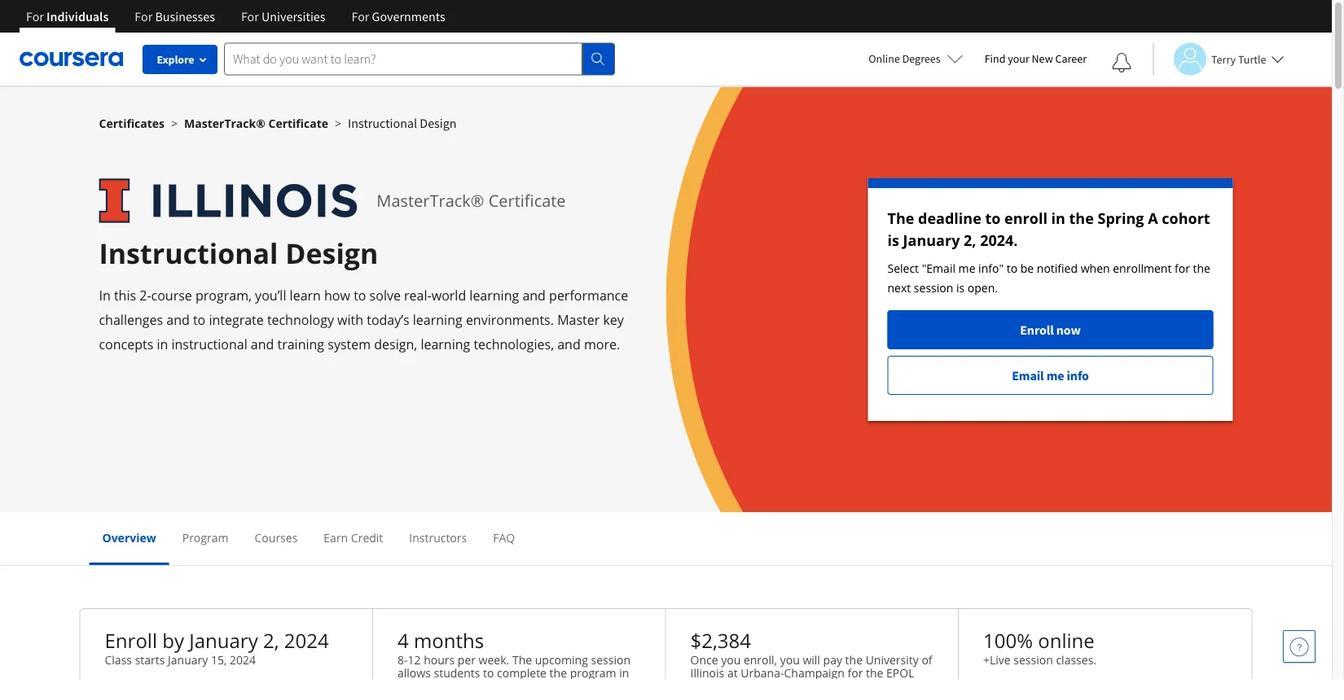 Task type: locate. For each thing, give the bounding box(es) containing it.
businesses
[[155, 8, 215, 24]]

0 horizontal spatial the
[[512, 652, 532, 668]]

0 horizontal spatial is
[[887, 231, 899, 250]]

0 vertical spatial for
[[1175, 260, 1190, 276]]

design down what do you want to learn? text box
[[420, 115, 457, 131]]

1 horizontal spatial me
[[1046, 367, 1064, 384]]

find your new career
[[985, 51, 1087, 66]]

pay
[[823, 652, 842, 668]]

4
[[398, 628, 409, 654], [453, 678, 460, 679]]

2 for from the left
[[135, 8, 153, 24]]

to inside the deadline to enroll in the spring a cohort is january 2, 2024.
[[985, 209, 1001, 228]]

1 vertical spatial me
[[1046, 367, 1064, 384]]

class
[[105, 652, 132, 668]]

champaign
[[784, 665, 845, 679]]

and up environments.
[[522, 287, 546, 304]]

environments.
[[466, 311, 554, 329]]

mastertrack® certificate link
[[184, 115, 328, 131]]

the left deadline
[[887, 209, 914, 228]]

0 horizontal spatial you
[[721, 652, 741, 668]]

0 vertical spatial 4
[[398, 628, 409, 654]]

in right 'enroll'
[[1051, 209, 1065, 228]]

1 horizontal spatial session
[[914, 280, 953, 295]]

1 vertical spatial enroll
[[105, 628, 157, 654]]

0 horizontal spatial for
[[848, 665, 863, 679]]

the down cohort on the top right of page
[[1193, 260, 1210, 276]]

2024
[[284, 628, 329, 654], [230, 652, 256, 668]]

None search field
[[224, 43, 615, 75]]

email me info button
[[887, 356, 1213, 395]]

january left the 15, at the left bottom
[[168, 652, 208, 668]]

to right per
[[483, 665, 494, 679]]

0 horizontal spatial session
[[591, 652, 630, 668]]

session down "email
[[914, 280, 953, 295]]

of
[[922, 652, 932, 668]]

governments
[[372, 8, 445, 24]]

solve
[[369, 287, 401, 304]]

to up 2024.
[[985, 209, 1001, 228]]

students
[[434, 665, 480, 679]]

for
[[1175, 260, 1190, 276], [848, 665, 863, 679]]

0 vertical spatial me
[[958, 260, 975, 276]]

instructional down what do you want to learn? text box
[[348, 115, 417, 131]]

0 horizontal spatial 2,
[[263, 628, 279, 654]]

the inside select "email me info" to be notified when enrollment for the next session is open.
[[1193, 260, 1210, 276]]

is left open.
[[956, 280, 965, 295]]

enroll inside enroll by january 2, 2024 class starts january 15, 2024
[[105, 628, 157, 654]]

$2,384 once you enroll, you will pay the university of illinois at urbana-champaign for the epol 472 & epol 483 courses ($1192 each).
[[690, 628, 932, 679]]

is inside the deadline to enroll in the spring a cohort is january 2, 2024.
[[887, 231, 899, 250]]

for inside $2,384 once you enroll, you will pay the university of illinois at urbana-champaign for the epol 472 & epol 483 courses ($1192 each).
[[848, 665, 863, 679]]

for left businesses at the top left
[[135, 8, 153, 24]]

design up how
[[285, 234, 378, 272]]

coursera image
[[20, 46, 123, 72]]

3 for from the left
[[241, 8, 259, 24]]

1 horizontal spatial certificate
[[489, 189, 566, 212]]

real-
[[404, 287, 431, 304]]

enroll left by
[[105, 628, 157, 654]]

2, left 2024.
[[964, 231, 976, 250]]

for governments
[[351, 8, 445, 24]]

1 horizontal spatial in
[[619, 665, 629, 679]]

and
[[522, 287, 546, 304], [166, 311, 190, 329], [251, 336, 274, 353], [557, 336, 581, 353]]

as down "hours"
[[438, 678, 450, 679]]

2 > from the left
[[335, 115, 341, 131]]

2 vertical spatial learning
[[421, 336, 470, 353]]

What do you want to learn? text field
[[224, 43, 582, 75]]

earn credit
[[324, 530, 383, 545]]

483
[[755, 678, 775, 679]]

for for governments
[[351, 8, 369, 24]]

program link
[[182, 530, 229, 545]]

help center image
[[1289, 637, 1309, 657]]

0 horizontal spatial design
[[285, 234, 378, 272]]

enroll
[[1020, 322, 1054, 338], [105, 628, 157, 654]]

for left individuals
[[26, 8, 44, 24]]

select "email me info" to be notified when enrollment for the next session is open.
[[887, 260, 1210, 295]]

session right upcoming at the bottom left of the page
[[591, 652, 630, 668]]

0 vertical spatial instructional
[[348, 115, 417, 131]]

1 for from the left
[[26, 8, 44, 24]]

8-
[[398, 652, 408, 668]]

epol
[[886, 665, 914, 679], [724, 678, 752, 679]]

instructional
[[348, 115, 417, 131], [99, 234, 278, 272]]

for for universities
[[241, 8, 259, 24]]

you up &
[[721, 652, 741, 668]]

0 vertical spatial mastertrack®
[[184, 115, 265, 131]]

0 horizontal spatial certificate
[[268, 115, 328, 131]]

1 horizontal spatial enroll
[[1020, 322, 1054, 338]]

1 vertical spatial is
[[956, 280, 965, 295]]

2 horizontal spatial session
[[1014, 652, 1053, 668]]

epol right &
[[724, 678, 752, 679]]

2 vertical spatial in
[[619, 665, 629, 679]]

instructional up course
[[99, 234, 278, 272]]

to right how
[[354, 287, 366, 304]]

0 horizontal spatial enroll
[[105, 628, 157, 654]]

1 vertical spatial instructional
[[99, 234, 278, 272]]

1 horizontal spatial 4
[[453, 678, 460, 679]]

0 vertical spatial is
[[887, 231, 899, 250]]

concepts
[[99, 336, 153, 353]]

terry turtle
[[1211, 52, 1266, 66]]

0 horizontal spatial mastertrack®
[[184, 115, 265, 131]]

in right program
[[619, 665, 629, 679]]

0 vertical spatial enroll
[[1020, 322, 1054, 338]]

notified
[[1037, 260, 1078, 276]]

1 horizontal spatial >
[[335, 115, 341, 131]]

100%
[[983, 628, 1033, 654]]

online degrees button
[[856, 41, 976, 77]]

you up courses
[[780, 652, 800, 668]]

design,
[[374, 336, 417, 353]]

to up instructional at the left of the page
[[193, 311, 205, 329]]

certificates
[[99, 115, 165, 131]]

is
[[887, 231, 899, 250], [956, 280, 965, 295]]

me inside select "email me info" to be notified when enrollment for the next session is open.
[[958, 260, 975, 276]]

instructional design
[[99, 234, 378, 272]]

1 > from the left
[[171, 115, 178, 131]]

$2,384
[[690, 628, 751, 654]]

1 vertical spatial learning
[[413, 311, 462, 329]]

session inside "100% online +live session classes."
[[1014, 652, 1053, 668]]

little
[[412, 678, 435, 679]]

for left governments
[[351, 8, 369, 24]]

program
[[570, 665, 616, 679]]

0 vertical spatial 2,
[[964, 231, 976, 250]]

in
[[1051, 209, 1065, 228], [157, 336, 168, 353], [619, 665, 629, 679]]

me left the info"
[[958, 260, 975, 276]]

enroll for by
[[105, 628, 157, 654]]

certificates link
[[99, 115, 165, 131]]

in inside the deadline to enroll in the spring a cohort is january 2, 2024.
[[1051, 209, 1065, 228]]

2, inside enroll by january 2, 2024 class starts january 15, 2024
[[263, 628, 279, 654]]

integrate
[[209, 311, 264, 329]]

0 vertical spatial the
[[887, 209, 914, 228]]

0 horizontal spatial me
[[958, 260, 975, 276]]

find your new career link
[[976, 49, 1095, 69]]

epol left of in the bottom of the page
[[886, 665, 914, 679]]

for
[[26, 8, 44, 24], [135, 8, 153, 24], [241, 8, 259, 24], [351, 8, 369, 24]]

individuals
[[47, 8, 109, 24]]

0 vertical spatial certificate
[[268, 115, 328, 131]]

the
[[1069, 209, 1094, 228], [1193, 260, 1210, 276], [845, 652, 863, 668], [550, 665, 567, 679], [866, 665, 883, 679]]

1 horizontal spatial mastertrack®
[[377, 189, 484, 212]]

&
[[713, 678, 721, 679]]

0 horizontal spatial 4
[[398, 628, 409, 654]]

1 vertical spatial the
[[512, 652, 532, 668]]

4 up allows on the bottom of page
[[398, 628, 409, 654]]

1 horizontal spatial instructional
[[348, 115, 417, 131]]

in this 2-course program, you'll learn how to solve real-world learning and performance challenges and to integrate technology with today's learning environments. master key concepts in instructional and training system design, learning technologies, and more.
[[99, 287, 628, 353]]

0 horizontal spatial >
[[171, 115, 178, 131]]

1 horizontal spatial the
[[887, 209, 914, 228]]

2 you from the left
[[780, 652, 800, 668]]

courses
[[778, 678, 819, 679]]

the inside the deadline to enroll in the spring a cohort is january 2, 2024.
[[887, 209, 914, 228]]

in right concepts
[[157, 336, 168, 353]]

program
[[182, 530, 229, 545]]

($1192
[[822, 678, 858, 679]]

me
[[958, 260, 975, 276], [1046, 367, 1064, 384]]

2 horizontal spatial in
[[1051, 209, 1065, 228]]

as down 8-
[[398, 678, 409, 679]]

1 as from the left
[[398, 678, 409, 679]]

1 horizontal spatial 2,
[[964, 231, 976, 250]]

1 horizontal spatial 2024
[[284, 628, 329, 654]]

4 for from the left
[[351, 8, 369, 24]]

mastertrack®
[[184, 115, 265, 131], [377, 189, 484, 212]]

to left be
[[1007, 260, 1018, 276]]

for left universities
[[241, 8, 259, 24]]

for right pay
[[848, 665, 863, 679]]

with
[[337, 311, 363, 329]]

0 horizontal spatial in
[[157, 336, 168, 353]]

mastertrack® inside certificates > mastertrack® certificate > instructional design
[[184, 115, 265, 131]]

the inside the deadline to enroll in the spring a cohort is january 2, 2024.
[[1069, 209, 1094, 228]]

enroll by january 2, 2024 class starts january 15, 2024
[[105, 628, 329, 668]]

1 vertical spatial for
[[848, 665, 863, 679]]

me inside button
[[1046, 367, 1064, 384]]

1 vertical spatial in
[[157, 336, 168, 353]]

the
[[887, 209, 914, 228], [512, 652, 532, 668]]

performance
[[549, 287, 628, 304]]

now
[[1056, 322, 1081, 338]]

training
[[277, 336, 324, 353]]

2, right the 15, at the left bottom
[[263, 628, 279, 654]]

as
[[398, 678, 409, 679], [438, 678, 450, 679]]

the left the spring
[[1069, 209, 1094, 228]]

at
[[727, 665, 738, 679]]

0 horizontal spatial 2024
[[230, 652, 256, 668]]

to
[[985, 209, 1001, 228], [1007, 260, 1018, 276], [354, 287, 366, 304], [193, 311, 205, 329], [483, 665, 494, 679]]

1 horizontal spatial as
[[438, 678, 450, 679]]

university of illinois image
[[99, 178, 357, 223]]

1 horizontal spatial design
[[420, 115, 457, 131]]

session right +live
[[1014, 652, 1053, 668]]

0 vertical spatial in
[[1051, 209, 1065, 228]]

1 horizontal spatial for
[[1175, 260, 1190, 276]]

deadline
[[918, 209, 981, 228]]

1 vertical spatial 2,
[[263, 628, 279, 654]]

enroll for now
[[1020, 322, 1054, 338]]

1 vertical spatial design
[[285, 234, 378, 272]]

1 horizontal spatial you
[[780, 652, 800, 668]]

starts
[[135, 652, 165, 668]]

0 horizontal spatial as
[[398, 678, 409, 679]]

4 down per
[[453, 678, 460, 679]]

me left "info"
[[1046, 367, 1064, 384]]

the right week.
[[512, 652, 532, 668]]

career
[[1055, 51, 1087, 66]]

0 vertical spatial design
[[420, 115, 457, 131]]

upcoming
[[535, 652, 588, 668]]

the left program
[[550, 665, 567, 679]]

january up "email
[[903, 231, 960, 250]]

for right enrollment
[[1175, 260, 1190, 276]]

is up the select
[[887, 231, 899, 250]]

enroll left now
[[1020, 322, 1054, 338]]

enroll inside button
[[1020, 322, 1054, 338]]

1 horizontal spatial is
[[956, 280, 965, 295]]



Task type: describe. For each thing, give the bounding box(es) containing it.
your
[[1008, 51, 1029, 66]]

master
[[557, 311, 600, 329]]

by
[[162, 628, 184, 654]]

mastertrack® certificate
[[377, 189, 566, 212]]

banner navigation
[[13, 0, 458, 45]]

and down integrate
[[251, 336, 274, 353]]

turtle
[[1238, 52, 1266, 66]]

certificate menu element
[[89, 512, 1243, 565]]

courses link
[[255, 530, 298, 545]]

january inside the deadline to enroll in the spring a cohort is january 2, 2024.
[[903, 231, 960, 250]]

earn
[[324, 530, 348, 545]]

in
[[99, 287, 111, 304]]

a
[[1148, 209, 1158, 228]]

2 as from the left
[[438, 678, 450, 679]]

next
[[887, 280, 911, 295]]

when
[[1081, 260, 1110, 276]]

terry turtle button
[[1153, 43, 1284, 75]]

to inside 4 months 8-12 hours per week. the upcoming session allows students to complete the program in as little as 4 months.
[[483, 665, 494, 679]]

the inside 4 months 8-12 hours per week. the upcoming session allows students to complete the program in as little as 4 months.
[[512, 652, 532, 668]]

email me info
[[1012, 367, 1089, 384]]

15,
[[211, 652, 227, 668]]

instructional
[[171, 336, 247, 353]]

1 vertical spatial 4
[[453, 678, 460, 679]]

"email
[[922, 260, 955, 276]]

for universities
[[241, 8, 325, 24]]

credit
[[351, 530, 383, 545]]

4 months 8-12 hours per week. the upcoming session allows students to complete the program in as little as 4 months.
[[398, 628, 630, 679]]

for for businesses
[[135, 8, 153, 24]]

and down master
[[557, 336, 581, 353]]

+live
[[983, 652, 1011, 668]]

the right pay
[[845, 652, 863, 668]]

today's
[[367, 311, 409, 329]]

2-
[[139, 287, 151, 304]]

in inside 4 months 8-12 hours per week. the upcoming session allows students to complete the program in as little as 4 months.
[[619, 665, 629, 679]]

courses
[[255, 530, 298, 545]]

info"
[[978, 260, 1004, 276]]

months
[[414, 628, 484, 654]]

enroll,
[[744, 652, 777, 668]]

instructors
[[409, 530, 467, 545]]

1 vertical spatial certificate
[[489, 189, 566, 212]]

system
[[328, 336, 371, 353]]

online degrees
[[869, 51, 941, 66]]

the right ($1192
[[866, 665, 883, 679]]

0 horizontal spatial epol
[[724, 678, 752, 679]]

new
[[1032, 51, 1053, 66]]

enroll now
[[1020, 322, 1081, 338]]

be
[[1020, 260, 1034, 276]]

session inside 4 months 8-12 hours per week. the upcoming session allows students to complete the program in as little as 4 months.
[[591, 652, 630, 668]]

certificate inside certificates > mastertrack® certificate > instructional design
[[268, 115, 328, 131]]

terry
[[1211, 52, 1236, 66]]

for individuals
[[26, 8, 109, 24]]

session inside select "email me info" to be notified when enrollment for the next session is open.
[[914, 280, 953, 295]]

overview
[[102, 530, 156, 545]]

enrollment
[[1113, 260, 1172, 276]]

allows
[[398, 665, 431, 679]]

technology
[[267, 311, 334, 329]]

open.
[[968, 280, 998, 295]]

course
[[151, 287, 192, 304]]

in inside in this 2-course program, you'll learn how to solve real-world learning and performance challenges and to integrate technology with today's learning environments. master key concepts in instructional and training system design, learning technologies, and more.
[[157, 336, 168, 353]]

explore button
[[143, 45, 217, 74]]

for for individuals
[[26, 8, 44, 24]]

per
[[458, 652, 476, 668]]

is inside select "email me info" to be notified when enrollment for the next session is open.
[[956, 280, 965, 295]]

january right by
[[189, 628, 258, 654]]

week.
[[479, 652, 509, 668]]

the inside 4 months 8-12 hours per week. the upcoming session allows students to complete the program in as little as 4 months.
[[550, 665, 567, 679]]

1 horizontal spatial epol
[[886, 665, 914, 679]]

faq
[[493, 530, 515, 545]]

enroll now button
[[887, 310, 1213, 349]]

will
[[803, 652, 820, 668]]

instructors link
[[409, 530, 467, 545]]

world
[[431, 287, 466, 304]]

email
[[1012, 367, 1044, 384]]

universities
[[262, 8, 325, 24]]

program,
[[195, 287, 252, 304]]

complete
[[497, 665, 547, 679]]

faq link
[[493, 530, 515, 545]]

enroll
[[1004, 209, 1047, 228]]

info
[[1067, 367, 1089, 384]]

the deadline to enroll in the spring a cohort is january 2, 2024.
[[887, 209, 1210, 250]]

challenges
[[99, 311, 163, 329]]

degrees
[[902, 51, 941, 66]]

cohort
[[1162, 209, 1210, 228]]

this
[[114, 287, 136, 304]]

to inside select "email me info" to be notified when enrollment for the next session is open.
[[1007, 260, 1018, 276]]

how
[[324, 287, 350, 304]]

for businesses
[[135, 8, 215, 24]]

1 you from the left
[[721, 652, 741, 668]]

2024.
[[980, 231, 1018, 250]]

technologies,
[[474, 336, 554, 353]]

and down course
[[166, 311, 190, 329]]

1 vertical spatial mastertrack®
[[377, 189, 484, 212]]

the deadline to enroll in the spring a cohort is january 2, 2024. status
[[868, 178, 1233, 421]]

spring
[[1098, 209, 1144, 228]]

university
[[866, 652, 919, 668]]

100% online +live session classes.
[[983, 628, 1096, 668]]

certificates > mastertrack® certificate > instructional design
[[99, 115, 457, 131]]

select
[[887, 260, 919, 276]]

urbana-
[[741, 665, 784, 679]]

2, inside the deadline to enroll in the spring a cohort is january 2, 2024.
[[964, 231, 976, 250]]

0 horizontal spatial instructional
[[99, 234, 278, 272]]

learn
[[290, 287, 321, 304]]

once
[[690, 652, 718, 668]]

months.
[[463, 678, 507, 679]]

0 vertical spatial learning
[[469, 287, 519, 304]]

show notifications image
[[1112, 53, 1131, 72]]

for inside select "email me info" to be notified when enrollment for the next session is open.
[[1175, 260, 1190, 276]]

overview link
[[102, 530, 156, 545]]



Task type: vqa. For each thing, say whether or not it's contained in the screenshot.
SOLVE
yes



